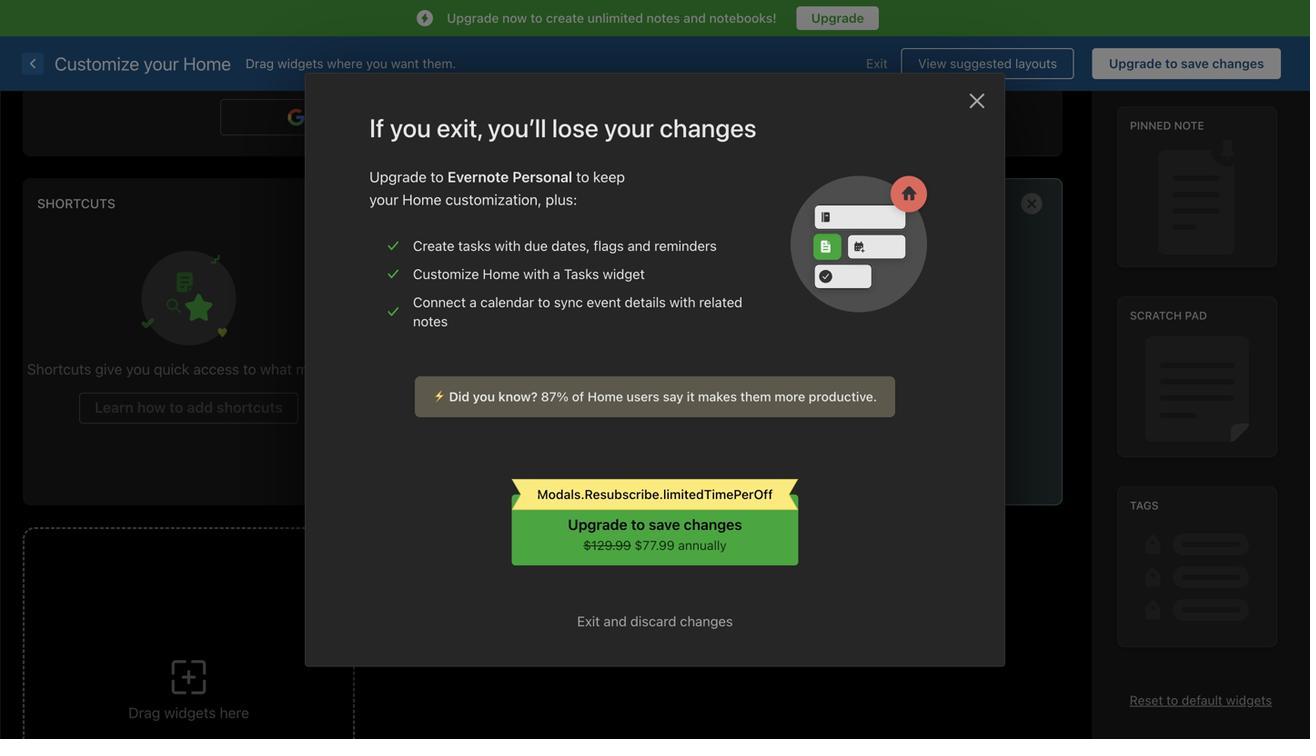 Task type: describe. For each thing, give the bounding box(es) containing it.
you'll
[[488, 113, 547, 143]]

unlimited
[[588, 10, 643, 25]]

⚡
[[433, 389, 446, 404]]

exit for exit and discard changes
[[577, 614, 600, 630]]

0 vertical spatial a
[[553, 266, 561, 282]]

view suggested layouts button
[[902, 48, 1074, 79]]

view suggested layouts
[[919, 56, 1058, 71]]

exit for exit
[[867, 56, 888, 71]]

to inside to keep your home customization, plus:
[[576, 168, 590, 185]]

a inside connect a calendar to sync event details with related notes
[[470, 294, 477, 310]]

0 vertical spatial scratch pad
[[746, 197, 835, 212]]

thunder image
[[433, 389, 449, 404]]

home inside to keep your home customization, plus:
[[402, 191, 442, 208]]

evernote
[[448, 168, 509, 185]]

2 vertical spatial you
[[473, 389, 495, 404]]

to keep your home customization, plus:
[[370, 168, 625, 208]]

widget
[[603, 266, 645, 282]]

save for upgrade to save changes
[[1181, 56, 1209, 71]]

and inside exit and discard changes button
[[604, 614, 627, 630]]

dates,
[[552, 238, 590, 254]]

flags
[[594, 238, 624, 254]]

widgets for here
[[164, 705, 216, 722]]

1 horizontal spatial pad
[[1185, 309, 1208, 322]]

to inside connect a calendar to sync event details with related notes
[[538, 294, 551, 310]]

now
[[502, 10, 527, 25]]

details
[[625, 294, 666, 310]]

lose
[[552, 113, 599, 143]]

suggested
[[950, 56, 1012, 71]]

upgrade for upgrade to evernote personal
[[370, 168, 427, 185]]

customization,
[[446, 191, 542, 208]]

exit and discard changes button
[[512, 612, 799, 632]]

drag widgets where you want them.
[[246, 56, 456, 71]]

view
[[919, 56, 947, 71]]

related
[[699, 294, 743, 310]]

event
[[587, 294, 621, 310]]

to left evernote
[[431, 168, 444, 185]]

personal
[[513, 168, 573, 185]]

upgrade to evernote personal
[[370, 168, 573, 185]]

with for a
[[524, 266, 550, 282]]

pinned note
[[1130, 119, 1205, 132]]

connect a calendar to sync event details with related notes
[[413, 294, 743, 329]]

modals.resubscribe.limitedtimeperoff
[[537, 487, 773, 502]]

$77.99
[[635, 538, 675, 553]]

customize your home
[[55, 53, 231, 74]]

to right now
[[531, 10, 543, 25]]

upgrade button
[[797, 6, 879, 30]]

tags
[[1130, 499, 1159, 512]]

pinned
[[1130, 119, 1172, 132]]

of
[[572, 389, 584, 404]]

them.
[[423, 56, 456, 71]]

upgrade for upgrade
[[812, 10, 865, 25]]

upgrade for upgrade to save changes
[[1109, 56, 1162, 71]]

pad inside button
[[809, 197, 835, 212]]

and for notebooks!
[[684, 10, 706, 25]]

0 vertical spatial you
[[366, 56, 388, 71]]

annually
[[678, 538, 727, 553]]

default
[[1182, 694, 1223, 709]]

2 horizontal spatial your
[[604, 113, 654, 143]]

create tasks with due dates, flags and reminders
[[413, 238, 717, 254]]

to inside button
[[1166, 56, 1178, 71]]

want
[[391, 56, 419, 71]]



Task type: locate. For each thing, give the bounding box(es) containing it.
0 horizontal spatial pad
[[809, 197, 835, 212]]

1 vertical spatial customize
[[413, 266, 479, 282]]

and
[[684, 10, 706, 25], [628, 238, 651, 254], [604, 614, 627, 630]]

to left 'keep'
[[576, 168, 590, 185]]

makes
[[698, 389, 737, 404]]

notes
[[647, 10, 680, 25], [413, 313, 448, 329]]

$129.99
[[584, 538, 631, 553]]

upgrade for upgrade now to create unlimited notes and notebooks!
[[447, 10, 499, 25]]

to up pinned note
[[1166, 56, 1178, 71]]

save for upgrade to save changes $129.99 $77.99 annually
[[649, 516, 680, 534]]

2 vertical spatial and
[[604, 614, 627, 630]]

you right if
[[390, 113, 431, 143]]

0 vertical spatial and
[[684, 10, 706, 25]]

create
[[413, 238, 455, 254]]

changes inside upgrade to save changes $129.99 $77.99 annually
[[684, 516, 743, 534]]

with right details
[[670, 294, 696, 310]]

upgrade up pinned at the top of the page
[[1109, 56, 1162, 71]]

know?
[[499, 389, 538, 404]]

save inside upgrade to save changes $129.99 $77.99 annually
[[649, 516, 680, 534]]

to left sync
[[538, 294, 551, 310]]

0 vertical spatial notes
[[647, 10, 680, 25]]

drag left here
[[128, 705, 160, 722]]

changes for upgrade to save changes $129.99 $77.99 annually
[[684, 516, 743, 534]]

and for reminders
[[628, 238, 651, 254]]

2 vertical spatial your
[[370, 191, 399, 208]]

you left want
[[366, 56, 388, 71]]

if
[[370, 113, 385, 143]]

1 vertical spatial you
[[390, 113, 431, 143]]

reset to default widgets
[[1130, 694, 1273, 709]]

to right reset
[[1167, 694, 1179, 709]]

to
[[531, 10, 543, 25], [1166, 56, 1178, 71], [431, 168, 444, 185], [576, 168, 590, 185], [538, 294, 551, 310], [631, 516, 645, 534], [1167, 694, 1179, 709]]

customize for customize home with a tasks widget
[[413, 266, 479, 282]]

and left notebooks!
[[684, 10, 706, 25]]

discard
[[631, 614, 677, 630]]

1 horizontal spatial you
[[390, 113, 431, 143]]

tasks
[[458, 238, 491, 254]]

1 horizontal spatial with
[[524, 266, 550, 282]]

notes inside connect a calendar to sync event details with related notes
[[413, 313, 448, 329]]

due
[[525, 238, 548, 254]]

edit widget title image
[[843, 197, 857, 210]]

1 vertical spatial scratch
[[1130, 309, 1182, 322]]

0 horizontal spatial scratch pad
[[746, 197, 835, 212]]

0 vertical spatial exit
[[867, 56, 888, 71]]

0 horizontal spatial notes
[[413, 313, 448, 329]]

0 horizontal spatial drag
[[128, 705, 160, 722]]

1 vertical spatial exit
[[577, 614, 600, 630]]

tasks
[[564, 266, 599, 282]]

1 vertical spatial drag
[[128, 705, 160, 722]]

1 vertical spatial your
[[604, 113, 654, 143]]

say
[[663, 389, 684, 404]]

notes down connect
[[413, 313, 448, 329]]

0 vertical spatial customize
[[55, 53, 139, 74]]

home
[[183, 53, 231, 74], [402, 191, 442, 208], [483, 266, 520, 282], [588, 389, 623, 404]]

scratch inside button
[[746, 197, 806, 212]]

here
[[220, 705, 249, 722]]

exit left discard
[[577, 614, 600, 630]]

widgets left where
[[278, 56, 324, 71]]

exit inside button
[[867, 56, 888, 71]]

exit
[[867, 56, 888, 71], [577, 614, 600, 630]]

1 horizontal spatial a
[[553, 266, 561, 282]]

1 horizontal spatial notes
[[647, 10, 680, 25]]

0 horizontal spatial save
[[649, 516, 680, 534]]

customize
[[55, 53, 139, 74], [413, 266, 479, 282]]

customize home with a tasks widget
[[413, 266, 645, 282]]

2 horizontal spatial and
[[684, 10, 706, 25]]

create
[[546, 10, 584, 25]]

them
[[741, 389, 772, 404]]

upgrade down if
[[370, 168, 427, 185]]

upgrade for upgrade to save changes $129.99 $77.99 annually
[[568, 516, 628, 534]]

1 vertical spatial a
[[470, 294, 477, 310]]

save
[[1181, 56, 1209, 71], [649, 516, 680, 534]]

1 horizontal spatial your
[[370, 191, 399, 208]]

layouts
[[1016, 56, 1058, 71]]

drag left where
[[246, 56, 274, 71]]

0 horizontal spatial customize
[[55, 53, 139, 74]]

a right connect
[[470, 294, 477, 310]]

you
[[366, 56, 388, 71], [390, 113, 431, 143], [473, 389, 495, 404]]

and right flags
[[628, 238, 651, 254]]

0 horizontal spatial scratch
[[746, 197, 806, 212]]

keep
[[593, 168, 625, 185]]

drag
[[246, 56, 274, 71], [128, 705, 160, 722]]

1 vertical spatial scratch pad
[[1130, 309, 1208, 322]]

to up $77.99
[[631, 516, 645, 534]]

your
[[144, 53, 179, 74], [604, 113, 654, 143], [370, 191, 399, 208]]

⚡ did you know? 87% of home users say it makes them more productive.
[[433, 389, 878, 404]]

scratch
[[746, 197, 806, 212], [1130, 309, 1182, 322]]

users
[[627, 389, 660, 404]]

exit,
[[437, 113, 482, 143]]

0 horizontal spatial and
[[604, 614, 627, 630]]

save up note
[[1181, 56, 1209, 71]]

0 horizontal spatial with
[[495, 238, 521, 254]]

upgrade left now
[[447, 10, 499, 25]]

drag for drag widgets here
[[128, 705, 160, 722]]

87%
[[541, 389, 569, 404]]

widgets
[[278, 56, 324, 71], [1227, 694, 1273, 709], [164, 705, 216, 722]]

1 horizontal spatial customize
[[413, 266, 479, 282]]

upgrade inside button
[[1109, 56, 1162, 71]]

2 horizontal spatial widgets
[[1227, 694, 1273, 709]]

1 horizontal spatial and
[[628, 238, 651, 254]]

productive.
[[809, 389, 878, 404]]

with left due at the top of the page
[[495, 238, 521, 254]]

it
[[687, 389, 695, 404]]

1 vertical spatial save
[[649, 516, 680, 534]]

pad
[[809, 197, 835, 212], [1185, 309, 1208, 322]]

1 horizontal spatial drag
[[246, 56, 274, 71]]

where
[[327, 56, 363, 71]]

0 vertical spatial drag
[[246, 56, 274, 71]]

to inside upgrade to save changes $129.99 $77.99 annually
[[631, 516, 645, 534]]

reset to default widgets button
[[1130, 694, 1273, 709]]

upgrade inside upgrade to save changes $129.99 $77.99 annually
[[568, 516, 628, 534]]

0 horizontal spatial a
[[470, 294, 477, 310]]

exit and discard changes
[[577, 614, 733, 630]]

1 horizontal spatial exit
[[867, 56, 888, 71]]

changes for exit and discard changes
[[680, 614, 733, 630]]

upgrade to save changes
[[1109, 56, 1265, 71]]

scratch pad button
[[746, 192, 835, 216]]

remove image
[[1014, 186, 1050, 222]]

notebooks!
[[710, 10, 777, 25]]

upgrade up "exit" button
[[812, 10, 865, 25]]

drag for drag widgets where you want them.
[[246, 56, 274, 71]]

1 horizontal spatial widgets
[[278, 56, 324, 71]]

notes right unlimited
[[647, 10, 680, 25]]

changes for upgrade to save changes
[[1213, 56, 1265, 71]]

with inside connect a calendar to sync event details with related notes
[[670, 294, 696, 310]]

with for due
[[495, 238, 521, 254]]

2 horizontal spatial with
[[670, 294, 696, 310]]

changes inside button
[[680, 614, 733, 630]]

a
[[553, 266, 561, 282], [470, 294, 477, 310]]

1 vertical spatial and
[[628, 238, 651, 254]]

widgets right default
[[1227, 694, 1273, 709]]

note
[[1175, 119, 1205, 132]]

if you exit, you'll lose your changes
[[370, 113, 757, 143]]

widgets for where
[[278, 56, 324, 71]]

did
[[449, 389, 470, 404]]

0 vertical spatial with
[[495, 238, 521, 254]]

save up $77.99
[[649, 516, 680, 534]]

upgrade to save changes $129.99 $77.99 annually
[[568, 516, 743, 553]]

0 horizontal spatial you
[[366, 56, 388, 71]]

0 horizontal spatial widgets
[[164, 705, 216, 722]]

your inside to keep your home customization, plus:
[[370, 191, 399, 208]]

a left tasks
[[553, 266, 561, 282]]

widgets left here
[[164, 705, 216, 722]]

1 horizontal spatial save
[[1181, 56, 1209, 71]]

exit left view
[[867, 56, 888, 71]]

changes
[[1213, 56, 1265, 71], [660, 113, 757, 143], [684, 516, 743, 534], [680, 614, 733, 630]]

calendar
[[481, 294, 534, 310]]

1 vertical spatial with
[[524, 266, 550, 282]]

0 horizontal spatial your
[[144, 53, 179, 74]]

1 horizontal spatial scratch pad
[[1130, 309, 1208, 322]]

you right 'did' at the left bottom of the page
[[473, 389, 495, 404]]

0 vertical spatial pad
[[809, 197, 835, 212]]

upgrade now to create unlimited notes and notebooks!
[[447, 10, 777, 25]]

0 vertical spatial save
[[1181, 56, 1209, 71]]

reminders
[[655, 238, 717, 254]]

changes inside button
[[1213, 56, 1265, 71]]

0 horizontal spatial exit
[[577, 614, 600, 630]]

upgrade inside button
[[812, 10, 865, 25]]

0 vertical spatial your
[[144, 53, 179, 74]]

drag widgets here
[[128, 705, 249, 722]]

upgrade up $129.99
[[568, 516, 628, 534]]

connect
[[413, 294, 466, 310]]

save inside button
[[1181, 56, 1209, 71]]

more
[[775, 389, 806, 404]]

sync
[[554, 294, 583, 310]]

scratch pad
[[746, 197, 835, 212], [1130, 309, 1208, 322]]

0 vertical spatial scratch
[[746, 197, 806, 212]]

1 vertical spatial notes
[[413, 313, 448, 329]]

with
[[495, 238, 521, 254], [524, 266, 550, 282], [670, 294, 696, 310]]

1 vertical spatial pad
[[1185, 309, 1208, 322]]

2 vertical spatial with
[[670, 294, 696, 310]]

reset
[[1130, 694, 1164, 709]]

exit button
[[853, 48, 902, 79]]

and left discard
[[604, 614, 627, 630]]

plus:
[[546, 191, 577, 208]]

upgrade to save changes button
[[1093, 48, 1282, 79]]

upgrade
[[447, 10, 499, 25], [812, 10, 865, 25], [1109, 56, 1162, 71], [370, 168, 427, 185], [568, 516, 628, 534]]

1 horizontal spatial scratch
[[1130, 309, 1182, 322]]

exit inside button
[[577, 614, 600, 630]]

2 horizontal spatial you
[[473, 389, 495, 404]]

with down due at the top of the page
[[524, 266, 550, 282]]

customize for customize your home
[[55, 53, 139, 74]]



Task type: vqa. For each thing, say whether or not it's contained in the screenshot.
Home within the "to keep your Home customization, plus:"
yes



